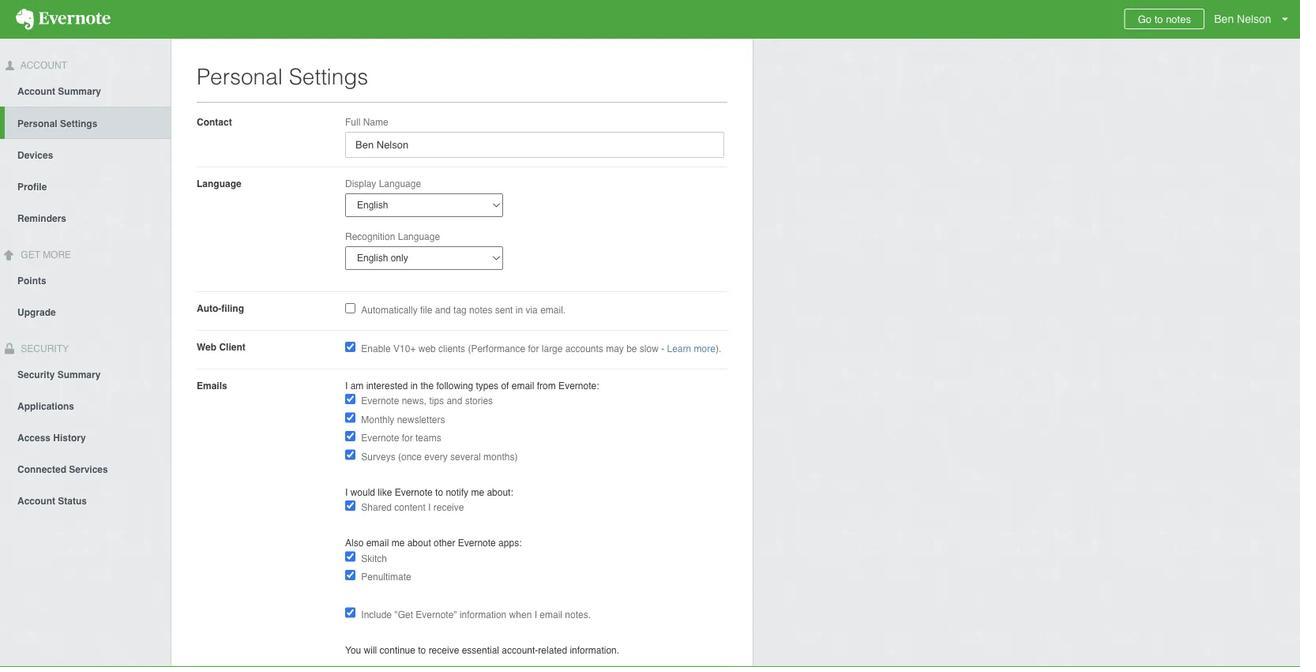 Task type: vqa. For each thing, say whether or not it's contained in the screenshot.
More Actions Icon
no



Task type: locate. For each thing, give the bounding box(es) containing it.
you will continue to receive essential account-related information.
[[345, 645, 620, 656]]

1 horizontal spatial email
[[512, 380, 535, 392]]

settings up devices link
[[60, 118, 97, 129]]

email up skitch
[[366, 538, 389, 549]]

receive
[[434, 503, 464, 514], [429, 645, 459, 656]]

security up security summary
[[18, 343, 69, 354]]

also
[[345, 538, 364, 549]]

monthly
[[361, 414, 395, 425]]

display language
[[345, 178, 421, 189]]

0 horizontal spatial email
[[366, 538, 389, 549]]

access history link
[[0, 421, 171, 453]]

Skitch checkbox
[[345, 552, 356, 562]]

emails
[[197, 380, 227, 392]]

notes right go
[[1166, 13, 1192, 25]]

account up personal settings link
[[17, 86, 55, 97]]

language for display
[[379, 178, 421, 189]]

v10+
[[394, 344, 416, 355]]

personal settings link
[[5, 107, 171, 139]]

0 horizontal spatial settings
[[60, 118, 97, 129]]

notify
[[446, 487, 469, 498]]

settings
[[289, 64, 368, 89], [60, 118, 97, 129]]

0 vertical spatial account
[[18, 60, 67, 71]]

0 vertical spatial summary
[[58, 86, 101, 97]]

the
[[421, 380, 434, 392]]

1 vertical spatial summary
[[57, 369, 101, 380]]

0 vertical spatial to
[[1155, 13, 1164, 25]]

language down contact
[[197, 178, 242, 189]]

summary up applications link
[[57, 369, 101, 380]]

clients
[[439, 344, 465, 355]]

personal up devices
[[17, 118, 57, 129]]

i up shared content i receive "checkbox"
[[345, 487, 348, 498]]

status
[[58, 496, 87, 507]]

1 horizontal spatial personal settings
[[197, 64, 368, 89]]

to right continue
[[418, 645, 426, 656]]

1 horizontal spatial to
[[435, 487, 443, 498]]

filing
[[221, 303, 244, 314]]

in
[[516, 305, 523, 316], [411, 380, 418, 392]]

1 horizontal spatial personal
[[197, 64, 283, 89]]

personal up contact
[[197, 64, 283, 89]]

applications link
[[0, 390, 171, 421]]

(performance
[[468, 344, 526, 355]]

for up (once at the left bottom
[[402, 433, 413, 444]]

account up account summary
[[18, 60, 67, 71]]

web client
[[197, 342, 246, 353]]

personal
[[197, 64, 283, 89], [17, 118, 57, 129]]

include "get evernote" information when i email notes.
[[361, 610, 591, 621]]

account
[[18, 60, 67, 71], [17, 86, 55, 97], [17, 496, 55, 507]]

me left about
[[392, 538, 405, 549]]

summary for security summary
[[57, 369, 101, 380]]

language right recognition
[[398, 231, 440, 242]]

am
[[351, 380, 364, 392]]

tips
[[429, 396, 444, 407]]

full
[[345, 117, 361, 128]]

2 horizontal spatial email
[[540, 610, 563, 621]]

ben nelson
[[1215, 13, 1272, 25]]

and right file
[[435, 305, 451, 316]]

0 vertical spatial personal
[[197, 64, 283, 89]]

evernote right other
[[458, 538, 496, 549]]

will
[[364, 645, 377, 656]]

auto-filing
[[197, 303, 244, 314]]

email left notes. on the left bottom of page
[[540, 610, 563, 621]]

0 horizontal spatial personal settings
[[17, 118, 97, 129]]

Evernote for teams checkbox
[[345, 431, 356, 442]]

me right notify
[[471, 487, 484, 498]]

None checkbox
[[345, 342, 356, 352]]

recognition
[[345, 231, 395, 242]]

and down following
[[447, 396, 463, 407]]

1 horizontal spatial for
[[528, 344, 539, 355]]

2 vertical spatial to
[[418, 645, 426, 656]]

0 vertical spatial notes
[[1166, 13, 1192, 25]]

notes right the 'tag'
[[469, 305, 493, 316]]

several
[[450, 452, 481, 463]]

i right when on the left bottom
[[535, 610, 537, 621]]

following
[[436, 380, 473, 392]]

2 vertical spatial email
[[540, 610, 563, 621]]

apps:
[[499, 538, 522, 549]]

Shared content I receive checkbox
[[345, 501, 356, 511]]

content
[[395, 503, 426, 514]]

1 vertical spatial to
[[435, 487, 443, 498]]

1 vertical spatial personal settings
[[17, 118, 97, 129]]

0 vertical spatial security
[[18, 343, 69, 354]]

2 vertical spatial account
[[17, 496, 55, 507]]

0 vertical spatial in
[[516, 305, 523, 316]]

summary up personal settings link
[[58, 86, 101, 97]]

for
[[528, 344, 539, 355], [402, 433, 413, 444]]

1 vertical spatial in
[[411, 380, 418, 392]]

go to notes link
[[1125, 9, 1205, 29]]

about:
[[487, 487, 513, 498]]

0 horizontal spatial in
[[411, 380, 418, 392]]

account down connected
[[17, 496, 55, 507]]

connected services
[[17, 464, 108, 475]]

other
[[434, 538, 455, 549]]

account summary link
[[0, 75, 171, 107]]

automatically
[[361, 305, 418, 316]]

get more
[[18, 250, 71, 261]]

language right display
[[379, 178, 421, 189]]

1 vertical spatial me
[[392, 538, 405, 549]]

to left notify
[[435, 487, 443, 498]]

devices link
[[0, 139, 171, 171]]

language
[[197, 178, 242, 189], [379, 178, 421, 189], [398, 231, 440, 242]]

0 horizontal spatial to
[[418, 645, 426, 656]]

web
[[419, 344, 436, 355]]

security up applications
[[17, 369, 55, 380]]

i
[[345, 380, 348, 392], [345, 487, 348, 498], [428, 503, 431, 514], [535, 610, 537, 621]]

evernote
[[361, 396, 399, 407], [361, 433, 399, 444], [395, 487, 433, 498], [458, 538, 496, 549]]

email right of
[[512, 380, 535, 392]]

tag
[[454, 305, 467, 316]]

receive down evernote"
[[429, 645, 459, 656]]

1 vertical spatial email
[[366, 538, 389, 549]]

account for account
[[18, 60, 67, 71]]

learn
[[667, 344, 692, 355]]

0 vertical spatial personal settings
[[197, 64, 368, 89]]

access
[[17, 433, 51, 444]]

and
[[435, 305, 451, 316], [447, 396, 463, 407]]

email
[[512, 380, 535, 392], [366, 538, 389, 549], [540, 610, 563, 621]]

connected services link
[[0, 453, 171, 485]]

evernote"
[[416, 610, 457, 621]]

upgrade link
[[0, 296, 171, 328]]

receive down notify
[[434, 503, 464, 514]]

1 vertical spatial settings
[[60, 118, 97, 129]]

1 vertical spatial security
[[17, 369, 55, 380]]

to right go
[[1155, 13, 1164, 25]]

enable v10+ web clients (performance for large accounts may be slow - learn more ).
[[361, 344, 722, 355]]

1 vertical spatial account
[[17, 86, 55, 97]]

0 vertical spatial for
[[528, 344, 539, 355]]

0 horizontal spatial personal
[[17, 118, 57, 129]]

web
[[197, 342, 217, 353]]

nelson
[[1237, 13, 1272, 25]]

history
[[53, 433, 86, 444]]

points link
[[0, 264, 171, 296]]

1 vertical spatial notes
[[469, 305, 493, 316]]

settings up full
[[289, 64, 368, 89]]

security for security summary
[[17, 369, 55, 380]]

-
[[662, 344, 665, 355]]

2 horizontal spatial to
[[1155, 13, 1164, 25]]

connected
[[17, 464, 66, 475]]

1 vertical spatial for
[[402, 433, 413, 444]]

1 horizontal spatial me
[[471, 487, 484, 498]]

in left 'the'
[[411, 380, 418, 392]]

for left large
[[528, 344, 539, 355]]

information
[[460, 610, 507, 621]]

teams
[[416, 433, 441, 444]]

recognition language
[[345, 231, 440, 242]]

surveys (once every several months)
[[361, 452, 518, 463]]

in left 'via'
[[516, 305, 523, 316]]

1 horizontal spatial notes
[[1166, 13, 1192, 25]]

i left am in the bottom of the page
[[345, 380, 348, 392]]

i would like evernote to notify me about:
[[345, 487, 513, 498]]

personal settings
[[197, 64, 368, 89], [17, 118, 97, 129]]

0 vertical spatial me
[[471, 487, 484, 498]]

evernote up surveys
[[361, 433, 399, 444]]

1 vertical spatial personal
[[17, 118, 57, 129]]

related
[[538, 645, 567, 656]]

0 vertical spatial receive
[[434, 503, 464, 514]]

1 horizontal spatial settings
[[289, 64, 368, 89]]

notes.
[[565, 610, 591, 621]]



Task type: describe. For each thing, give the bounding box(es) containing it.
Evernote news, tips and stories checkbox
[[345, 394, 356, 405]]

0 vertical spatial and
[[435, 305, 451, 316]]

include
[[361, 610, 392, 621]]

types
[[476, 380, 499, 392]]

sent
[[495, 305, 513, 316]]

reminders link
[[0, 202, 171, 234]]

interested
[[366, 380, 408, 392]]

shared
[[361, 503, 392, 514]]

security for security
[[18, 343, 69, 354]]

get
[[21, 250, 40, 261]]

when
[[509, 610, 532, 621]]

Penultimate checkbox
[[345, 570, 356, 581]]

name
[[363, 117, 389, 128]]

file
[[420, 305, 433, 316]]

0 horizontal spatial notes
[[469, 305, 493, 316]]

1 horizontal spatial in
[[516, 305, 523, 316]]

account summary
[[17, 86, 101, 97]]

months)
[[484, 452, 518, 463]]

evernote news, tips and stories
[[361, 396, 493, 407]]

notes inside go to notes link
[[1166, 13, 1192, 25]]

every
[[425, 452, 448, 463]]

1 vertical spatial and
[[447, 396, 463, 407]]

continue
[[380, 645, 416, 656]]

more
[[694, 344, 716, 355]]

news,
[[402, 396, 427, 407]]

account for account summary
[[17, 86, 55, 97]]

slow
[[640, 344, 659, 355]]

accounts
[[566, 344, 604, 355]]

Include "Get Evernote" information when I email notes. checkbox
[[345, 608, 356, 618]]

language for recognition
[[398, 231, 440, 242]]

shared content i receive
[[361, 503, 464, 514]]

security summary
[[17, 369, 101, 380]]

like
[[378, 487, 392, 498]]

Automatically file and tag notes sent in via email. checkbox
[[345, 303, 356, 314]]

profile
[[17, 182, 47, 193]]

Monthly newsletters checkbox
[[345, 413, 356, 423]]

display
[[345, 178, 376, 189]]

full name
[[345, 117, 389, 128]]

auto-
[[197, 303, 221, 314]]

skitch
[[361, 553, 387, 565]]

i am interested in the following types of email from evernote:
[[345, 380, 599, 392]]

email.
[[541, 305, 566, 316]]

ben nelson link
[[1211, 0, 1301, 39]]

large
[[542, 344, 563, 355]]

evernote link
[[0, 0, 126, 39]]

points
[[17, 275, 46, 287]]

reminders
[[17, 213, 66, 224]]

0 horizontal spatial me
[[392, 538, 405, 549]]

account for account status
[[17, 496, 55, 507]]

may
[[606, 344, 624, 355]]

also email me about other evernote apps:
[[345, 538, 522, 549]]

Surveys (once every several months) checkbox
[[345, 450, 356, 460]]

0 vertical spatial email
[[512, 380, 535, 392]]

from
[[537, 380, 556, 392]]

evernote down interested
[[361, 396, 399, 407]]

go
[[1138, 13, 1152, 25]]

ben
[[1215, 13, 1234, 25]]

more
[[43, 250, 71, 261]]

penultimate
[[361, 572, 411, 583]]

essential
[[462, 645, 499, 656]]

learn more link
[[667, 344, 716, 355]]

to inside go to notes link
[[1155, 13, 1164, 25]]

i down i would like evernote to notify me about:
[[428, 503, 431, 514]]

surveys
[[361, 452, 396, 463]]

evernote for teams
[[361, 433, 441, 444]]

Full Name text field
[[345, 132, 725, 158]]

account status
[[17, 496, 87, 507]]

"get
[[395, 610, 413, 621]]

access history
[[17, 433, 86, 444]]

newsletters
[[397, 414, 445, 425]]

account status link
[[0, 485, 171, 516]]

profile link
[[0, 171, 171, 202]]

stories
[[465, 396, 493, 407]]

applications
[[17, 401, 74, 412]]

automatically file and tag notes sent in via email.
[[361, 305, 566, 316]]

of
[[501, 380, 509, 392]]

evernote up "shared content i receive"
[[395, 487, 433, 498]]

summary for account summary
[[58, 86, 101, 97]]

contact
[[197, 117, 232, 128]]

(once
[[398, 452, 422, 463]]

would
[[351, 487, 375, 498]]

0 vertical spatial settings
[[289, 64, 368, 89]]

security summary link
[[0, 358, 171, 390]]

be
[[627, 344, 637, 355]]

services
[[69, 464, 108, 475]]

0 horizontal spatial for
[[402, 433, 413, 444]]

evernote image
[[0, 9, 126, 30]]

1 vertical spatial receive
[[429, 645, 459, 656]]

about
[[407, 538, 431, 549]]

devices
[[17, 150, 53, 161]]

you
[[345, 645, 361, 656]]

enable
[[361, 344, 391, 355]]



